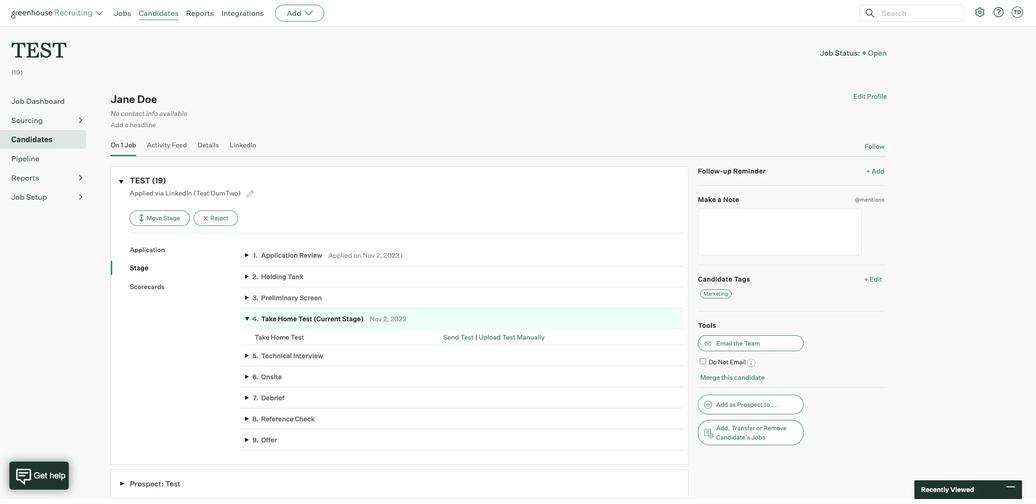 Task type: describe. For each thing, give the bounding box(es) containing it.
details link
[[198, 141, 219, 154]]

1 vertical spatial home
[[271, 333, 289, 341]]

prospect
[[738, 401, 763, 408]]

transfer
[[732, 424, 756, 432]]

1 vertical spatial nov
[[370, 315, 382, 323]]

test link
[[11, 26, 67, 65]]

onsite
[[261, 373, 282, 381]]

application link
[[130, 245, 241, 254]]

manually
[[517, 333, 545, 341]]

do not email
[[709, 359, 746, 366]]

reject button
[[194, 211, 238, 226]]

1 vertical spatial candidates link
[[11, 134, 82, 145]]

tools
[[699, 321, 717, 329]]

email the team
[[717, 340, 761, 347]]

0 horizontal spatial applied
[[130, 189, 154, 197]]

0 horizontal spatial candidates
[[11, 135, 53, 144]]

headline
[[130, 121, 156, 129]]

edit inside "link"
[[871, 275, 883, 283]]

td button
[[1011, 5, 1026, 20]]

8. reference check
[[253, 415, 315, 423]]

job right 1
[[125, 141, 136, 149]]

send test link
[[444, 333, 474, 341]]

0 vertical spatial 2023
[[384, 252, 400, 259]]

5. technical interview
[[253, 352, 323, 360]]

1 horizontal spatial 2,
[[384, 315, 389, 323]]

technical
[[261, 352, 292, 360]]

job dashboard
[[11, 97, 65, 106]]

nov 2, 2023
[[370, 315, 407, 323]]

viewed
[[951, 486, 975, 494]]

1 vertical spatial applied
[[329, 252, 352, 259]]

0 vertical spatial nov
[[363, 252, 375, 259]]

1.
[[253, 252, 258, 259]]

0 horizontal spatial application
[[130, 246, 165, 254]]

6.
[[253, 373, 259, 381]]

...
[[772, 401, 777, 408]]

move stage button
[[130, 211, 190, 226]]

follow-up reminder
[[699, 167, 766, 175]]

+ edit
[[865, 275, 883, 283]]

4.
[[252, 315, 259, 323]]

interview
[[293, 352, 323, 360]]

move stage
[[147, 214, 180, 222]]

0 vertical spatial take
[[261, 315, 277, 323]]

6. onsite
[[253, 373, 282, 381]]

tags
[[735, 275, 751, 283]]

prospect: test
[[130, 479, 181, 489]]

Search text field
[[880, 6, 956, 20]]

scorecards
[[130, 283, 165, 291]]

preliminary
[[261, 294, 298, 302]]

remove
[[764, 424, 787, 432]]

edit profile
[[854, 92, 888, 100]]

add inside button
[[717, 401, 729, 408]]

add inside popup button
[[287, 8, 302, 18]]

td button
[[1013, 7, 1024, 18]]

profile
[[868, 92, 888, 100]]

0 vertical spatial jobs
[[114, 8, 131, 18]]

0 vertical spatial candidates
[[139, 8, 179, 18]]

job setup
[[11, 192, 47, 202]]

7. debrief
[[253, 394, 285, 402]]

0 horizontal spatial reports link
[[11, 172, 82, 184]]

test right upload
[[503, 333, 516, 341]]

1 vertical spatial stage
[[130, 264, 148, 272]]

0 vertical spatial linkedin
[[230, 141, 257, 149]]

test up the 5. technical interview on the bottom left
[[291, 333, 304, 341]]

candidate
[[699, 275, 733, 283]]

4. take home test (current stage)
[[252, 315, 364, 323]]

0 horizontal spatial edit
[[854, 92, 866, 100]]

2. holding tank
[[253, 273, 304, 281]]

reference
[[261, 415, 294, 423]]

(current
[[314, 315, 341, 323]]

7.
[[253, 394, 258, 402]]

@mentions link
[[855, 195, 885, 204]]

applied via linkedin (test dumtwo)
[[130, 189, 242, 197]]

reports inside reports link
[[11, 173, 39, 183]]

add, transfer or remove candidate's jobs button
[[699, 420, 804, 445]]

test down screen
[[299, 315, 312, 323]]

0 vertical spatial home
[[278, 315, 297, 323]]

send test | upload test manually
[[444, 333, 545, 341]]

0 horizontal spatial (19)
[[11, 68, 23, 76]]

job dashboard link
[[11, 96, 82, 107]]

review
[[299, 252, 323, 259]]

0 vertical spatial reports
[[186, 8, 214, 18]]

stage)
[[342, 315, 364, 323]]

add as prospect to ...
[[717, 401, 777, 408]]

details
[[198, 141, 219, 149]]

prospect:
[[130, 479, 164, 489]]

1 vertical spatial linkedin
[[165, 189, 192, 197]]

configure image
[[975, 7, 986, 18]]

8.
[[253, 415, 259, 423]]

on
[[111, 141, 120, 149]]

integrations link
[[222, 8, 264, 18]]

stage link
[[130, 264, 241, 273]]

9. offer
[[253, 436, 277, 444]]

move
[[147, 214, 162, 222]]

not
[[719, 359, 729, 366]]

dumtwo)
[[211, 189, 241, 197]]

marketing link
[[701, 290, 732, 299]]

add as prospect to ... button
[[699, 395, 804, 415]]

0 vertical spatial |
[[401, 252, 403, 259]]

linkedin link
[[230, 141, 257, 154]]

marketing
[[704, 291, 729, 297]]

merge this candidate link
[[701, 374, 765, 382]]



Task type: vqa. For each thing, say whether or not it's contained in the screenshot.
a
yes



Task type: locate. For each thing, give the bounding box(es) containing it.
1 horizontal spatial stage
[[163, 214, 180, 222]]

+ for + edit
[[865, 275, 869, 283]]

test for test (19)
[[130, 176, 150, 186]]

0 horizontal spatial reports
[[11, 173, 39, 183]]

2, right on in the left bottom of the page
[[377, 252, 382, 259]]

0 horizontal spatial stage
[[130, 264, 148, 272]]

+
[[867, 167, 871, 175], [865, 275, 869, 283]]

application
[[130, 246, 165, 254], [261, 252, 298, 259]]

test
[[299, 315, 312, 323], [291, 333, 304, 341], [461, 333, 474, 341], [503, 333, 516, 341], [165, 479, 181, 489]]

2023 right stage)
[[391, 315, 407, 323]]

stage up scorecards
[[130, 264, 148, 272]]

0 horizontal spatial a
[[125, 121, 128, 129]]

test right send
[[461, 333, 474, 341]]

contact
[[121, 110, 145, 118]]

3. preliminary screen
[[253, 294, 322, 302]]

1 horizontal spatial |
[[476, 333, 478, 341]]

1 horizontal spatial application
[[261, 252, 298, 259]]

email inside button
[[717, 340, 733, 347]]

application up 2. holding tank
[[261, 252, 298, 259]]

1 vertical spatial jobs
[[752, 434, 766, 441]]

this
[[722, 374, 733, 382]]

holding
[[261, 273, 287, 281]]

recently viewed
[[922, 486, 975, 494]]

note
[[724, 196, 740, 204]]

applied down test (19) on the left of page
[[130, 189, 154, 197]]

1 horizontal spatial test
[[130, 176, 150, 186]]

2, right stage)
[[384, 315, 389, 323]]

job setup link
[[11, 192, 82, 203]]

job left setup
[[11, 192, 24, 202]]

0 vertical spatial a
[[125, 121, 128, 129]]

1 vertical spatial edit
[[871, 275, 883, 283]]

candidates link right the jobs link
[[139, 8, 179, 18]]

add,
[[717, 424, 731, 432]]

0 vertical spatial +
[[867, 167, 871, 175]]

1 horizontal spatial linkedin
[[230, 141, 257, 149]]

linkedin right via
[[165, 189, 192, 197]]

application down move
[[130, 246, 165, 254]]

applied left on in the left bottom of the page
[[329, 252, 352, 259]]

reports link
[[186, 8, 214, 18], [11, 172, 82, 184]]

edit profile link
[[854, 92, 888, 100]]

Do Not Email checkbox
[[700, 359, 707, 365]]

a down contact at the left of page
[[125, 121, 128, 129]]

upload test manually link
[[479, 333, 545, 341]]

1 vertical spatial a
[[718, 196, 722, 204]]

1 horizontal spatial edit
[[871, 275, 883, 283]]

0 horizontal spatial jobs
[[114, 8, 131, 18]]

1 horizontal spatial a
[[718, 196, 722, 204]]

0 vertical spatial edit
[[854, 92, 866, 100]]

job left 'status:'
[[821, 48, 834, 58]]

2.
[[253, 273, 259, 281]]

stage
[[163, 214, 180, 222], [130, 264, 148, 272]]

1. application review applied on  nov 2, 2023 |
[[253, 252, 403, 259]]

job up the "sourcing"
[[11, 97, 24, 106]]

candidates link up pipeline link
[[11, 134, 82, 145]]

screen
[[300, 294, 322, 302]]

@mentions
[[855, 196, 885, 203]]

| left upload
[[476, 333, 478, 341]]

sourcing link
[[11, 115, 82, 126]]

job for job dashboard
[[11, 97, 24, 106]]

email right "not"
[[730, 359, 746, 366]]

0 horizontal spatial 2,
[[377, 252, 382, 259]]

1 horizontal spatial applied
[[329, 252, 352, 259]]

no
[[111, 110, 120, 118]]

scorecards link
[[130, 282, 241, 291]]

jane doe no contact info available add a headline
[[111, 93, 187, 129]]

a left note
[[718, 196, 722, 204]]

info
[[146, 110, 158, 118]]

1 vertical spatial take
[[255, 333, 270, 341]]

1 vertical spatial 2,
[[384, 315, 389, 323]]

0 vertical spatial reports link
[[186, 8, 214, 18]]

jobs link
[[114, 8, 131, 18]]

1 horizontal spatial reports
[[186, 8, 214, 18]]

jobs
[[114, 8, 131, 18], [752, 434, 766, 441]]

job for job setup
[[11, 192, 24, 202]]

dashboard
[[26, 97, 65, 106]]

0 vertical spatial applied
[[130, 189, 154, 197]]

1 vertical spatial reports
[[11, 173, 39, 183]]

activity feed link
[[147, 141, 187, 154]]

0 vertical spatial candidates link
[[139, 8, 179, 18]]

0 horizontal spatial |
[[401, 252, 403, 259]]

(19) down test link
[[11, 68, 23, 76]]

candidate
[[735, 374, 765, 382]]

follow-
[[699, 167, 724, 175]]

1 vertical spatial email
[[730, 359, 746, 366]]

test right 'prospect:'
[[165, 479, 181, 489]]

reports link up job setup link
[[11, 172, 82, 184]]

take home test
[[255, 333, 304, 341]]

9.
[[253, 436, 259, 444]]

reports left integrations link
[[186, 8, 214, 18]]

1 vertical spatial 2023
[[391, 315, 407, 323]]

stage right move
[[163, 214, 180, 222]]

1 vertical spatial +
[[865, 275, 869, 283]]

2,
[[377, 252, 382, 259], [384, 315, 389, 323]]

status:
[[836, 48, 861, 58]]

1 vertical spatial (19)
[[152, 176, 166, 186]]

follow
[[865, 142, 885, 150]]

home up technical
[[271, 333, 289, 341]]

email the team button
[[699, 336, 804, 352]]

up
[[724, 167, 732, 175]]

applied
[[130, 189, 154, 197], [329, 252, 352, 259]]

nov right stage)
[[370, 315, 382, 323]]

5.
[[253, 352, 259, 360]]

follow link
[[865, 142, 885, 151]]

email left the
[[717, 340, 733, 347]]

linkedin right details
[[230, 141, 257, 149]]

take down 4.
[[255, 333, 270, 341]]

job for job status:
[[821, 48, 834, 58]]

reminder
[[734, 167, 766, 175]]

stage inside button
[[163, 214, 180, 222]]

0 horizontal spatial test
[[11, 36, 67, 63]]

0 horizontal spatial linkedin
[[165, 189, 192, 197]]

0 vertical spatial email
[[717, 340, 733, 347]]

candidates right the jobs link
[[139, 8, 179, 18]]

1 horizontal spatial reports link
[[186, 8, 214, 18]]

a inside 'jane doe no contact info available add a headline'
[[125, 121, 128, 129]]

reports down pipeline
[[11, 173, 39, 183]]

add, transfer or remove candidate's jobs
[[717, 424, 787, 441]]

greenhouse recruiting image
[[11, 7, 95, 19]]

1 horizontal spatial (19)
[[152, 176, 166, 186]]

feed
[[172, 141, 187, 149]]

add
[[287, 8, 302, 18], [111, 121, 123, 129], [872, 167, 885, 175], [717, 401, 729, 408]]

pipeline
[[11, 154, 39, 163]]

test down on 1 job link at top left
[[130, 176, 150, 186]]

1 horizontal spatial candidates link
[[139, 8, 179, 18]]

None text field
[[699, 209, 862, 256]]

candidate tags
[[699, 275, 751, 283]]

make a note
[[699, 196, 740, 204]]

prospect: test link
[[111, 470, 689, 499]]

activity feed
[[147, 141, 187, 149]]

td
[[1014, 9, 1022, 15]]

offer
[[261, 436, 277, 444]]

job
[[821, 48, 834, 58], [11, 97, 24, 106], [125, 141, 136, 149], [11, 192, 24, 202]]

or
[[757, 424, 763, 432]]

1 horizontal spatial jobs
[[752, 434, 766, 441]]

integrations
[[222, 8, 264, 18]]

test down greenhouse recruiting image
[[11, 36, 67, 63]]

2023 right on in the left bottom of the page
[[384, 252, 400, 259]]

jane
[[111, 93, 135, 105]]

0 vertical spatial stage
[[163, 214, 180, 222]]

edit
[[854, 92, 866, 100], [871, 275, 883, 283]]

test for test
[[11, 36, 67, 63]]

3.
[[253, 294, 259, 302]]

2023
[[384, 252, 400, 259], [391, 315, 407, 323]]

1
[[121, 141, 123, 149]]

reports link left integrations link
[[186, 8, 214, 18]]

+ inside "link"
[[865, 275, 869, 283]]

candidates down the "sourcing"
[[11, 135, 53, 144]]

home up take home test
[[278, 315, 297, 323]]

+ edit link
[[862, 273, 885, 286]]

reports
[[186, 8, 214, 18], [11, 173, 39, 183]]

upload
[[479, 333, 501, 341]]

1 vertical spatial test
[[130, 176, 150, 186]]

take
[[261, 315, 277, 323], [255, 333, 270, 341]]

1 vertical spatial reports link
[[11, 172, 82, 184]]

do
[[709, 359, 717, 366]]

(19) up via
[[152, 176, 166, 186]]

|
[[401, 252, 403, 259], [476, 333, 478, 341]]

add inside 'jane doe no contact info available add a headline'
[[111, 121, 123, 129]]

1 vertical spatial candidates
[[11, 135, 53, 144]]

1 horizontal spatial candidates
[[139, 8, 179, 18]]

jobs inside add, transfer or remove candidate's jobs
[[752, 434, 766, 441]]

tank
[[288, 273, 304, 281]]

merge this candidate
[[701, 374, 765, 382]]

take right 4.
[[261, 315, 277, 323]]

0 vertical spatial test
[[11, 36, 67, 63]]

merge
[[701, 374, 721, 382]]

+ for + add
[[867, 167, 871, 175]]

nov right on in the left bottom of the page
[[363, 252, 375, 259]]

| right on in the left bottom of the page
[[401, 252, 403, 259]]

(test
[[194, 189, 209, 197]]

0 horizontal spatial candidates link
[[11, 134, 82, 145]]

1 vertical spatial |
[[476, 333, 478, 341]]

check
[[295, 415, 315, 423]]

0 vertical spatial 2,
[[377, 252, 382, 259]]

reject
[[211, 214, 229, 222]]

via
[[155, 189, 164, 197]]

0 vertical spatial (19)
[[11, 68, 23, 76]]

the
[[734, 340, 743, 347]]



